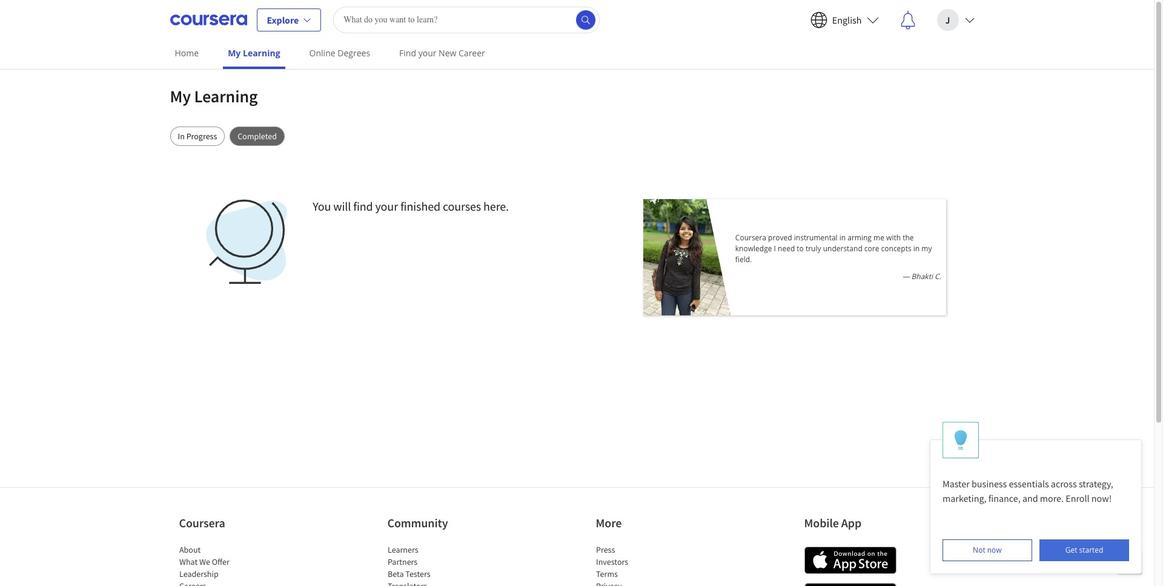 Task type: vqa. For each thing, say whether or not it's contained in the screenshot.


Task type: describe. For each thing, give the bounding box(es) containing it.
now!
[[1092, 493, 1113, 505]]

list item for community
[[388, 581, 491, 587]]

concepts
[[882, 244, 912, 254]]

investors
[[596, 557, 628, 568]]

career
[[459, 47, 485, 59]]

master business essentials across strategy, marketing, finance, and more. enroll now!
[[943, 478, 1116, 505]]

investors link
[[596, 557, 628, 568]]

started
[[1080, 546, 1104, 556]]

learning inside 'link'
[[243, 47, 280, 59]]

list item for coursera
[[179, 581, 282, 587]]

not
[[974, 546, 986, 556]]

across
[[1052, 478, 1078, 490]]

1 horizontal spatial your
[[419, 47, 437, 59]]

here.
[[484, 199, 509, 214]]

master
[[943, 478, 970, 490]]

now
[[988, 546, 1003, 556]]

coursera proved instrumental in arming me with the knowledge i need to truly understand core concepts in my field.
[[736, 233, 933, 265]]

globe image
[[204, 199, 289, 284]]

my inside 'link'
[[228, 47, 241, 59]]

courses
[[443, 199, 481, 214]]

me
[[874, 233, 885, 243]]

press investors terms
[[596, 545, 628, 580]]

list item for more
[[596, 581, 699, 587]]

testers
[[405, 569, 430, 580]]

english button
[[801, 0, 889, 39]]

get started
[[1066, 546, 1104, 556]]

list for community
[[388, 544, 491, 587]]

0 vertical spatial in
[[840, 233, 846, 243]]

not now
[[974, 546, 1003, 556]]

terms
[[596, 569, 618, 580]]

explore
[[267, 14, 299, 26]]

home
[[175, 47, 199, 59]]

will
[[334, 199, 351, 214]]

field.
[[736, 255, 752, 265]]

get
[[1066, 546, 1078, 556]]

find your new career link
[[395, 39, 490, 67]]

alice element
[[931, 423, 1143, 575]]

not now button
[[943, 540, 1033, 562]]

enroll
[[1067, 493, 1090, 505]]

my
[[922, 244, 933, 254]]

truly
[[806, 244, 822, 254]]

you will find your finished courses here.
[[313, 199, 509, 214]]

c.
[[935, 272, 942, 282]]

j button
[[928, 0, 985, 39]]

what
[[179, 557, 197, 568]]

online
[[310, 47, 336, 59]]

progress
[[186, 131, 217, 142]]

new
[[439, 47, 457, 59]]

—
[[903, 272, 910, 282]]

tab list containing in progress
[[170, 127, 985, 146]]

terms link
[[596, 569, 618, 580]]

english
[[833, 14, 862, 26]]

about what we offer leadership
[[179, 545, 229, 580]]

j
[[946, 14, 951, 26]]

business
[[972, 478, 1008, 490]]

about link
[[179, 545, 201, 556]]

completed button
[[230, 127, 285, 146]]

1 vertical spatial learning
[[194, 85, 258, 107]]

completed
[[238, 131, 277, 142]]

arming
[[848, 233, 872, 243]]

partners
[[388, 557, 418, 568]]

coursera for coursera proved instrumental in arming me with the knowledge i need to truly understand core concepts in my field.
[[736, 233, 767, 243]]

understand
[[824, 244, 863, 254]]

what we offer link
[[179, 557, 229, 568]]

instrumental
[[795, 233, 838, 243]]

find your new career
[[400, 47, 485, 59]]



Task type: locate. For each thing, give the bounding box(es) containing it.
leadership
[[179, 569, 218, 580]]

learning down explore
[[243, 47, 280, 59]]

get started link
[[1040, 540, 1130, 562]]

download on the app store image
[[805, 547, 897, 575]]

learners partners beta testers
[[388, 545, 430, 580]]

0 vertical spatial my
[[228, 47, 241, 59]]

0 vertical spatial learning
[[243, 47, 280, 59]]

more
[[596, 516, 622, 531]]

degrees
[[338, 47, 370, 59]]

need
[[778, 244, 796, 254]]

1 list item from the left
[[179, 581, 282, 587]]

my
[[228, 47, 241, 59], [170, 85, 191, 107]]

my up in
[[170, 85, 191, 107]]

1 horizontal spatial my
[[228, 47, 241, 59]]

essentials
[[1010, 478, 1050, 490]]

coursera for coursera
[[179, 516, 225, 531]]

beta
[[388, 569, 404, 580]]

beta testers link
[[388, 569, 430, 580]]

0 horizontal spatial list item
[[179, 581, 282, 587]]

explore button
[[257, 8, 321, 31]]

0 vertical spatial coursera
[[736, 233, 767, 243]]

1 vertical spatial my
[[170, 85, 191, 107]]

get it on google play image
[[805, 584, 897, 587]]

list containing about
[[179, 544, 282, 587]]

learners
[[388, 545, 418, 556]]

0 vertical spatial your
[[419, 47, 437, 59]]

finance,
[[989, 493, 1021, 505]]

1 vertical spatial my learning
[[170, 85, 258, 107]]

What do you want to learn? text field
[[334, 6, 600, 33]]

bhakti
[[912, 272, 934, 282]]

press
[[596, 545, 615, 556]]

with
[[887, 233, 902, 243]]

offer
[[212, 557, 229, 568]]

coursera image
[[170, 10, 247, 29]]

2 list from the left
[[388, 544, 491, 587]]

3 list from the left
[[596, 544, 699, 587]]

strategy,
[[1080, 478, 1114, 490]]

1 list from the left
[[179, 544, 282, 587]]

coursera up knowledge
[[736, 233, 767, 243]]

leadership link
[[179, 569, 218, 580]]

in progress
[[178, 131, 217, 142]]

2 horizontal spatial list
[[596, 544, 699, 587]]

proved
[[769, 233, 793, 243]]

1 horizontal spatial list
[[388, 544, 491, 587]]

about
[[179, 545, 201, 556]]

more.
[[1041, 493, 1065, 505]]

finished
[[401, 199, 441, 214]]

your right find
[[419, 47, 437, 59]]

find
[[354, 199, 373, 214]]

list for more
[[596, 544, 699, 587]]

0 horizontal spatial my
[[170, 85, 191, 107]]

the
[[903, 233, 915, 243]]

1 horizontal spatial list item
[[388, 581, 491, 587]]

0 vertical spatial my learning
[[228, 47, 280, 59]]

we
[[199, 557, 210, 568]]

coursera up about link
[[179, 516, 225, 531]]

list for coursera
[[179, 544, 282, 587]]

and
[[1023, 493, 1039, 505]]

in left 'my'
[[914, 244, 920, 254]]

learning
[[243, 47, 280, 59], [194, 85, 258, 107]]

coursera
[[736, 233, 767, 243], [179, 516, 225, 531]]

— bhakti c.
[[903, 272, 942, 282]]

1 vertical spatial coursera
[[179, 516, 225, 531]]

list item down press investors terms
[[596, 581, 699, 587]]

your
[[419, 47, 437, 59], [376, 199, 398, 214]]

you
[[313, 199, 331, 214]]

1 horizontal spatial coursera
[[736, 233, 767, 243]]

0 horizontal spatial in
[[840, 233, 846, 243]]

learning up progress
[[194, 85, 258, 107]]

1 horizontal spatial in
[[914, 244, 920, 254]]

knowledge
[[736, 244, 773, 254]]

online degrees
[[310, 47, 370, 59]]

marketing,
[[943, 493, 987, 505]]

list item down offer
[[179, 581, 282, 587]]

2 list item from the left
[[388, 581, 491, 587]]

home link
[[170, 39, 204, 67]]

tab list
[[170, 127, 985, 146]]

1 vertical spatial your
[[376, 199, 398, 214]]

learners link
[[388, 545, 418, 556]]

0 horizontal spatial coursera
[[179, 516, 225, 531]]

1 vertical spatial in
[[914, 244, 920, 254]]

i
[[775, 244, 777, 254]]

mobile app
[[805, 516, 862, 531]]

in
[[840, 233, 846, 243], [914, 244, 920, 254]]

list item down testers on the left
[[388, 581, 491, 587]]

3 list item from the left
[[596, 581, 699, 587]]

community
[[388, 516, 448, 531]]

my learning link
[[223, 39, 285, 69]]

0 horizontal spatial list
[[179, 544, 282, 587]]

my learning
[[228, 47, 280, 59], [170, 85, 258, 107]]

online degrees link
[[305, 39, 375, 67]]

app
[[842, 516, 862, 531]]

to
[[797, 244, 804, 254]]

None search field
[[334, 6, 600, 33]]

my down coursera "image" at the top of page
[[228, 47, 241, 59]]

0 horizontal spatial your
[[376, 199, 398, 214]]

my learning down explore
[[228, 47, 280, 59]]

mobile
[[805, 516, 840, 531]]

lightbulb tip image
[[955, 430, 968, 451]]

in
[[178, 131, 185, 142]]

help center image
[[1123, 555, 1138, 570]]

list
[[179, 544, 282, 587], [388, 544, 491, 587], [596, 544, 699, 587]]

press link
[[596, 545, 615, 556]]

list item
[[179, 581, 282, 587], [388, 581, 491, 587], [596, 581, 699, 587]]

coursera inside coursera proved instrumental in arming me with the knowledge i need to truly understand core concepts in my field.
[[736, 233, 767, 243]]

in up understand on the right top of the page
[[840, 233, 846, 243]]

list containing learners
[[388, 544, 491, 587]]

core
[[865, 244, 880, 254]]

your right find at the top
[[376, 199, 398, 214]]

partners link
[[388, 557, 418, 568]]

2 horizontal spatial list item
[[596, 581, 699, 587]]

in progress button
[[170, 127, 225, 146]]

find
[[400, 47, 417, 59]]

my learning up progress
[[170, 85, 258, 107]]

list containing press
[[596, 544, 699, 587]]

my learning inside 'link'
[[228, 47, 280, 59]]



